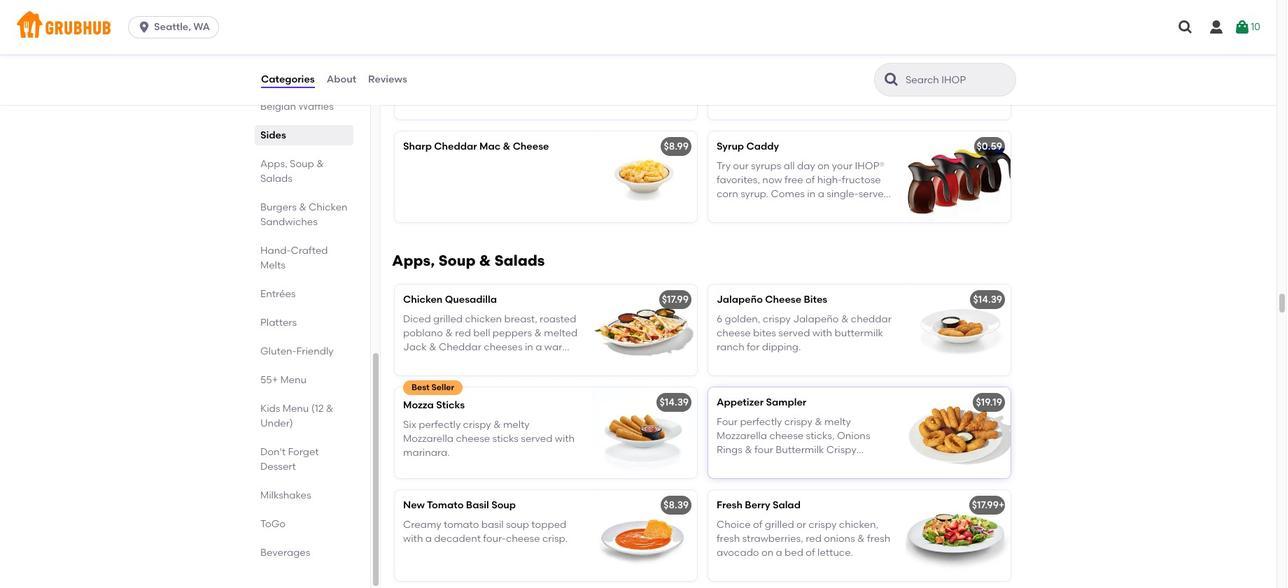 Task type: locate. For each thing, give the bounding box(es) containing it.
0 vertical spatial soup
[[290, 158, 314, 170]]

1 vertical spatial soup
[[439, 252, 476, 269]]

forget
[[288, 447, 319, 459]]

0 vertical spatial menu
[[280, 375, 307, 387]]

bites
[[753, 328, 777, 340]]

0 vertical spatial grilled
[[433, 314, 463, 326]]

a up salsa,
[[536, 342, 542, 354]]

cheese down soup
[[506, 534, 540, 546]]

0 horizontal spatial salads
[[260, 173, 293, 185]]

0 vertical spatial of
[[806, 174, 815, 186]]

0 horizontal spatial apps, soup & salads
[[260, 158, 324, 185]]

0 vertical spatial apps,
[[260, 158, 288, 170]]

grilled up pickled
[[403, 356, 433, 368]]

1 vertical spatial cheese
[[766, 294, 802, 306]]

categories
[[261, 73, 315, 85]]

&
[[503, 140, 511, 152], [317, 158, 324, 170], [299, 202, 307, 214], [479, 252, 491, 269], [842, 314, 849, 326], [446, 328, 453, 340], [535, 328, 542, 340], [429, 342, 437, 354], [326, 403, 334, 415], [494, 419, 501, 431], [858, 534, 865, 546]]

& up buttermilk
[[842, 314, 849, 326]]

cheeses
[[484, 342, 523, 354]]

in
[[808, 189, 816, 201], [525, 342, 534, 354]]

a left bed
[[776, 548, 783, 560]]

1 horizontal spatial served
[[779, 328, 810, 340]]

under)
[[260, 418, 293, 430]]

crispy inside six perfectly crispy & melty mozzarella cheese sticks served with marinara.
[[463, 419, 491, 431]]

1 vertical spatial salads
[[495, 252, 545, 269]]

sides
[[260, 130, 286, 141]]

jalapeño cheese bites image
[[906, 285, 1011, 376]]

0 horizontal spatial for
[[747, 342, 760, 354]]

milkshakes
[[260, 490, 311, 502]]

1 vertical spatial chicken
[[403, 294, 443, 306]]

of down berry
[[753, 519, 763, 531]]

2 horizontal spatial crispy
[[809, 519, 837, 531]]

with down creamy
[[403, 534, 423, 546]]

0 horizontal spatial chicken
[[309, 202, 348, 214]]

$14.39
[[974, 294, 1003, 306], [660, 397, 689, 409]]

1 vertical spatial cheese
[[456, 434, 490, 445]]

1 vertical spatial in
[[525, 342, 534, 354]]

poblano
[[403, 328, 443, 340]]

0 vertical spatial $14.39
[[974, 294, 1003, 306]]

with down bites
[[813, 328, 833, 340]]

grilled
[[433, 314, 463, 326], [403, 356, 433, 368], [765, 519, 795, 531]]

bites
[[804, 294, 828, 306]]

0 horizontal spatial on
[[762, 548, 774, 560]]

1 vertical spatial red
[[806, 534, 822, 546]]

mozza sticks image
[[592, 388, 697, 479]]

cheddar left the mac at top
[[434, 140, 477, 152]]

svg image
[[1178, 19, 1195, 36], [1209, 19, 1225, 36], [1235, 19, 1251, 36], [137, 20, 151, 34]]

0 horizontal spatial jalapeño
[[717, 294, 763, 306]]

ihop®
[[855, 160, 885, 172]]

0 horizontal spatial soup
[[290, 158, 314, 170]]

1 horizontal spatial in
[[808, 189, 816, 201]]

0 horizontal spatial grilled
[[403, 356, 433, 368]]

0 horizontal spatial crispy
[[463, 419, 491, 431]]

appetizer sampler
[[717, 397, 807, 409]]

1 vertical spatial jalapeño
[[794, 314, 839, 326]]

& up "burgers & chicken sandwiches"
[[317, 158, 324, 170]]

of inside try our syrups all day on your ihop® favorites, now free of high-fructose corn syrup. comes in a single-serve portion just for you!
[[806, 174, 815, 186]]

0 vertical spatial served
[[779, 328, 810, 340]]

mozza
[[403, 400, 434, 411]]

served down melty
[[521, 434, 553, 445]]

0 vertical spatial crispy
[[763, 314, 791, 326]]

cheese
[[513, 140, 549, 152], [766, 294, 802, 306]]

jalapenos
[[440, 370, 487, 382]]

served
[[779, 328, 810, 340], [521, 434, 553, 445]]

0 vertical spatial jalapeño
[[717, 294, 763, 306]]

corn
[[717, 189, 739, 201]]

crispy
[[763, 314, 791, 326], [463, 419, 491, 431], [809, 519, 837, 531]]

cheese right the mac at top
[[513, 140, 549, 152]]

0 vertical spatial red
[[455, 328, 471, 340]]

1 vertical spatial apps, soup & salads
[[392, 252, 545, 269]]

main navigation navigation
[[0, 0, 1277, 55]]

apps, inside the apps, soup & salads
[[260, 158, 288, 170]]

with right sticks
[[555, 434, 575, 445]]

fresh down chicken,
[[868, 534, 891, 546]]

crispy inside 6 golden, crispy jalapeño & cheddar cheese bites served with buttermilk ranch for dipping.
[[763, 314, 791, 326]]

cheese up ranch
[[717, 328, 751, 340]]

crispy inside choice of grilled or crispy chicken, fresh strawberries, red onions & fresh avocado on a bed of lettuce.
[[809, 519, 837, 531]]

crispy right or
[[809, 519, 837, 531]]

of right bed
[[806, 548, 816, 560]]

1 horizontal spatial cheese
[[506, 534, 540, 546]]

1 horizontal spatial apps, soup & salads
[[392, 252, 545, 269]]

cheddar up tortilla.
[[439, 342, 482, 354]]

apps, soup & salads up burgers
[[260, 158, 324, 185]]

1 horizontal spatial on
[[818, 160, 830, 172]]

don't
[[260, 447, 286, 459]]

with up sour
[[506, 356, 525, 368]]

2 vertical spatial crispy
[[809, 519, 837, 531]]

& up sticks
[[494, 419, 501, 431]]

55+ menu
[[260, 375, 307, 387]]

2 vertical spatial soup
[[492, 500, 516, 512]]

chicken quesadilla
[[403, 294, 497, 306]]

0 horizontal spatial red
[[455, 328, 471, 340]]

2 vertical spatial grilled
[[765, 519, 795, 531]]

55+
[[260, 375, 278, 387]]

crisp.
[[543, 534, 568, 546]]

1 vertical spatial served
[[521, 434, 553, 445]]

apps, down sides
[[260, 158, 288, 170]]

1 vertical spatial $14.39
[[660, 397, 689, 409]]

$17.99 for $17.99 +
[[972, 500, 999, 512]]

& right poblano
[[446, 328, 453, 340]]

2 horizontal spatial grilled
[[765, 519, 795, 531]]

grilled down chicken quesadilla
[[433, 314, 463, 326]]

for down bites at the bottom
[[747, 342, 760, 354]]

0 vertical spatial salads
[[260, 173, 293, 185]]

0 horizontal spatial cheese
[[513, 140, 549, 152]]

6
[[717, 314, 723, 326]]

1 vertical spatial $17.99
[[972, 500, 999, 512]]

reviews
[[368, 73, 407, 85]]

choice
[[717, 519, 751, 531]]

fresh down choice
[[717, 534, 740, 546]]

cheese for golden,
[[717, 328, 751, 340]]

soup up chicken quesadilla
[[439, 252, 476, 269]]

soup up basil
[[492, 500, 516, 512]]

ranch
[[717, 342, 745, 354]]

sour
[[510, 370, 531, 382]]

favorites,
[[717, 174, 760, 186]]

1 vertical spatial cheddar
[[439, 342, 482, 354]]

on up high-
[[818, 160, 830, 172]]

salads up burgers
[[260, 173, 293, 185]]

& inside choice of grilled or crispy chicken, fresh strawberries, red onions & fresh avocado on a bed of lettuce.
[[858, 534, 865, 546]]

1 horizontal spatial crispy
[[763, 314, 791, 326]]

1 vertical spatial on
[[762, 548, 774, 560]]

1 vertical spatial menu
[[283, 403, 309, 415]]

serve
[[859, 189, 884, 201]]

for inside 6 golden, crispy jalapeño & cheddar cheese bites served with buttermilk ranch for dipping.
[[747, 342, 760, 354]]

1 horizontal spatial $14.39
[[974, 294, 1003, 306]]

1 horizontal spatial red
[[806, 534, 822, 546]]

soup inside the apps, soup & salads
[[290, 158, 314, 170]]

cheese inside 6 golden, crispy jalapeño & cheddar cheese bites served with buttermilk ranch for dipping.
[[717, 328, 751, 340]]

0 vertical spatial in
[[808, 189, 816, 201]]

& down chicken,
[[858, 534, 865, 546]]

0 vertical spatial apps, soup & salads
[[260, 158, 324, 185]]

fructose
[[842, 174, 881, 186]]

& up sandwiches
[[299, 202, 307, 214]]

1 vertical spatial for
[[747, 342, 760, 354]]

+
[[999, 500, 1005, 512]]

syrup
[[717, 140, 744, 152]]

1 horizontal spatial fresh
[[868, 534, 891, 546]]

1 vertical spatial of
[[753, 519, 763, 531]]

red
[[455, 328, 471, 340], [806, 534, 822, 546]]

a inside choice of grilled or crispy chicken, fresh strawberries, red onions & fresh avocado on a bed of lettuce.
[[776, 548, 783, 560]]

1 horizontal spatial chicken
[[403, 294, 443, 306]]

seller
[[432, 383, 455, 393]]

served inside six perfectly crispy & melty mozzarella cheese sticks served with marinara.
[[521, 434, 553, 445]]

red inside diced grilled chicken breast, roasted poblano & red bell peppers & melted jack & cheddar cheeses in a warm, grilled tortilla. served with salsa, pickled jalapenos and sour cream.
[[455, 328, 471, 340]]

0 horizontal spatial served
[[521, 434, 553, 445]]

served up dipping. at the bottom of page
[[779, 328, 810, 340]]

2 horizontal spatial cheese
[[717, 328, 751, 340]]

marinara.
[[403, 448, 450, 460]]

jalapeño
[[717, 294, 763, 306], [794, 314, 839, 326]]

apps, soup & salads up quesadilla
[[392, 252, 545, 269]]

0 horizontal spatial in
[[525, 342, 534, 354]]

decadent
[[434, 534, 481, 546]]

jalapeño up golden,
[[717, 294, 763, 306]]

crafted
[[291, 245, 328, 257]]

fresh
[[717, 534, 740, 546], [868, 534, 891, 546]]

for down comes
[[773, 203, 786, 215]]

1 horizontal spatial $17.99
[[972, 500, 999, 512]]

cheese left sticks
[[456, 434, 490, 445]]

sharp
[[403, 140, 432, 152]]

quesadilla
[[445, 294, 497, 306]]

sampler
[[766, 397, 807, 409]]

with
[[813, 328, 833, 340], [506, 356, 525, 368], [555, 434, 575, 445], [403, 534, 423, 546]]

syrup caddy image
[[906, 131, 1011, 222]]

& inside kids menu (12 & under)
[[326, 403, 334, 415]]

on
[[818, 160, 830, 172], [762, 548, 774, 560]]

apps,
[[260, 158, 288, 170], [392, 252, 435, 269]]

onion rings image
[[906, 28, 1011, 119]]

pickled
[[403, 370, 438, 382]]

0 vertical spatial cheese
[[717, 328, 751, 340]]

0 vertical spatial $17.99
[[662, 294, 689, 306]]

menu for 55+
[[280, 375, 307, 387]]

mac
[[480, 140, 501, 152]]

menu
[[280, 375, 307, 387], [283, 403, 309, 415]]

1 vertical spatial crispy
[[463, 419, 491, 431]]

cheddar inside diced grilled chicken breast, roasted poblano & red bell peppers & melted jack & cheddar cheeses in a warm, grilled tortilla. served with salsa, pickled jalapenos and sour cream.
[[439, 342, 482, 354]]

0 vertical spatial on
[[818, 160, 830, 172]]

0 horizontal spatial $17.99
[[662, 294, 689, 306]]

a inside creamy tomato basil soup topped with a decadent four-cheese crisp.
[[426, 534, 432, 546]]

appetizer
[[717, 397, 764, 409]]

on down strawberries,
[[762, 548, 774, 560]]

kids
[[260, 403, 280, 415]]

soup
[[290, 158, 314, 170], [439, 252, 476, 269], [492, 500, 516, 512]]

1 vertical spatial grilled
[[403, 356, 433, 368]]

menu inside kids menu (12 & under)
[[283, 403, 309, 415]]

melty
[[503, 419, 530, 431]]

jalapeño down bites
[[794, 314, 839, 326]]

1 horizontal spatial for
[[773, 203, 786, 215]]

in up salsa,
[[525, 342, 534, 354]]

served inside 6 golden, crispy jalapeño & cheddar cheese bites served with buttermilk ranch for dipping.
[[779, 328, 810, 340]]

a inside diced grilled chicken breast, roasted poblano & red bell peppers & melted jack & cheddar cheeses in a warm, grilled tortilla. served with salsa, pickled jalapenos and sour cream.
[[536, 342, 542, 354]]

a down creamy
[[426, 534, 432, 546]]

0 horizontal spatial apps,
[[260, 158, 288, 170]]

1 horizontal spatial salads
[[495, 252, 545, 269]]

creamy tomato basil soup topped with a decadent four-cheese crisp.
[[403, 519, 568, 546]]

1 fresh from the left
[[717, 534, 740, 546]]

1 horizontal spatial jalapeño
[[794, 314, 839, 326]]

with inside diced grilled chicken breast, roasted poblano & red bell peppers & melted jack & cheddar cheeses in a warm, grilled tortilla. served with salsa, pickled jalapenos and sour cream.
[[506, 356, 525, 368]]

with inside 6 golden, crispy jalapeño & cheddar cheese bites served with buttermilk ranch for dipping.
[[813, 328, 833, 340]]

1 horizontal spatial cheese
[[766, 294, 802, 306]]

& inside six perfectly crispy & melty mozzarella cheese sticks served with marinara.
[[494, 419, 501, 431]]

breast,
[[504, 314, 538, 326]]

soup up burgers
[[290, 158, 314, 170]]

perfectly
[[419, 419, 461, 431]]

burgers
[[260, 202, 297, 214]]

day
[[798, 160, 816, 172]]

2 vertical spatial cheese
[[506, 534, 540, 546]]

& right (12
[[326, 403, 334, 415]]

(12
[[311, 403, 324, 415]]

hand-crafted melts
[[260, 245, 328, 272]]

reviews button
[[368, 55, 408, 105]]

1 horizontal spatial apps,
[[392, 252, 435, 269]]

crispy up bites at the bottom
[[763, 314, 791, 326]]

red down or
[[806, 534, 822, 546]]

menu left (12
[[283, 403, 309, 415]]

chicken up sandwiches
[[309, 202, 348, 214]]

$17.99 +
[[972, 500, 1005, 512]]

served for sticks
[[521, 434, 553, 445]]

apps, up chicken quesadilla
[[392, 252, 435, 269]]

cheese inside six perfectly crispy & melty mozzarella cheese sticks served with marinara.
[[456, 434, 490, 445]]

0 horizontal spatial fresh
[[717, 534, 740, 546]]

chicken,
[[839, 519, 879, 531]]

red left bell
[[455, 328, 471, 340]]

& right the mac at top
[[503, 140, 511, 152]]

sandwiches
[[260, 216, 318, 228]]

with inside creamy tomato basil soup topped with a decadent four-cheese crisp.
[[403, 534, 423, 546]]

cheese left bites
[[766, 294, 802, 306]]

menu for kids
[[283, 403, 309, 415]]

0 vertical spatial chicken
[[309, 202, 348, 214]]

a down high-
[[818, 189, 825, 201]]

0 vertical spatial for
[[773, 203, 786, 215]]

svg image inside 10 'button'
[[1235, 19, 1251, 36]]

salads up breast,
[[495, 252, 545, 269]]

menu right 55+
[[280, 375, 307, 387]]

sharp cheddar mac & cheese image
[[592, 131, 697, 222]]

salad
[[773, 500, 801, 512]]

chicken
[[309, 202, 348, 214], [403, 294, 443, 306]]

in right comes
[[808, 189, 816, 201]]

0 horizontal spatial cheese
[[456, 434, 490, 445]]

on inside choice of grilled or crispy chicken, fresh strawberries, red onions & fresh avocado on a bed of lettuce.
[[762, 548, 774, 560]]

chicken up diced
[[403, 294, 443, 306]]

with inside six perfectly crispy & melty mozzarella cheese sticks served with marinara.
[[555, 434, 575, 445]]

crispy down sticks
[[463, 419, 491, 431]]

grilled up strawberries,
[[765, 519, 795, 531]]

of down day
[[806, 174, 815, 186]]

single-
[[827, 189, 859, 201]]



Task type: describe. For each thing, give the bounding box(es) containing it.
fresh berry salad image
[[906, 491, 1011, 582]]

seattle, wa
[[154, 21, 210, 33]]

& down poblano
[[429, 342, 437, 354]]

you!
[[788, 203, 807, 215]]

togo
[[260, 519, 286, 531]]

made
[[295, 86, 322, 98]]

salsa,
[[528, 356, 555, 368]]

grilled inside choice of grilled or crispy chicken, fresh strawberries, red onions & fresh avocado on a bed of lettuce.
[[765, 519, 795, 531]]

sticks
[[493, 434, 519, 445]]

$8.99
[[664, 140, 689, 152]]

try our syrups all day on your ihop® favorites, now free of high-fructose corn syrup. comes in a single-serve portion just for you!
[[717, 160, 885, 215]]

in inside try our syrups all day on your ihop® favorites, now free of high-fructose corn syrup. comes in a single-serve portion just for you!
[[808, 189, 816, 201]]

tortilla.
[[435, 356, 468, 368]]

0 vertical spatial cheese
[[513, 140, 549, 152]]

cheese for perfectly
[[456, 434, 490, 445]]

try
[[717, 160, 731, 172]]

comes
[[771, 189, 805, 201]]

served for bites
[[779, 328, 810, 340]]

house-
[[260, 86, 295, 98]]

1 horizontal spatial grilled
[[433, 314, 463, 326]]

syrup caddy
[[717, 140, 779, 152]]

appetizer sampler image
[[906, 388, 1011, 479]]

& inside 6 golden, crispy jalapeño & cheddar cheese bites served with buttermilk ranch for dipping.
[[842, 314, 849, 326]]

& up quesadilla
[[479, 252, 491, 269]]

2 vertical spatial of
[[806, 548, 816, 560]]

10
[[1251, 21, 1261, 33]]

gluten-friendly
[[260, 346, 334, 358]]

new tomato basil soup
[[403, 500, 516, 512]]

basil
[[482, 519, 504, 531]]

for inside try our syrups all day on your ihop® favorites, now free of high-fructose corn syrup. comes in a single-serve portion just for you!
[[773, 203, 786, 215]]

buttermilk
[[835, 328, 884, 340]]

melted
[[544, 328, 578, 340]]

diced
[[403, 314, 431, 326]]

chicken inside "burgers & chicken sandwiches"
[[309, 202, 348, 214]]

6 golden, crispy jalapeño & cheddar cheese bites served with buttermilk ranch for dipping.
[[717, 314, 892, 354]]

bed
[[785, 548, 804, 560]]

Search IHOP search field
[[905, 74, 1012, 87]]

just
[[754, 203, 770, 215]]

melts
[[260, 260, 286, 272]]

basil
[[466, 500, 489, 512]]

1 horizontal spatial soup
[[439, 252, 476, 269]]

crispy for bites
[[763, 314, 791, 326]]

or
[[797, 519, 807, 531]]

mozzarella
[[403, 434, 454, 445]]

svg image inside the seattle, wa button
[[137, 20, 151, 34]]

high-
[[818, 174, 842, 186]]

mozza sticks
[[403, 400, 465, 411]]

soup
[[506, 519, 529, 531]]

a inside try our syrups all day on your ihop® favorites, now free of high-fructose corn syrup. comes in a single-serve portion just for you!
[[818, 189, 825, 201]]

search icon image
[[884, 71, 901, 88]]

new tomato basil soup image
[[592, 491, 697, 582]]

0 horizontal spatial $14.39
[[660, 397, 689, 409]]

belgian
[[260, 101, 296, 113]]

red inside choice of grilled or crispy chicken, fresh strawberries, red onions & fresh avocado on a bed of lettuce.
[[806, 534, 822, 546]]

friendly
[[297, 346, 334, 358]]

seattle,
[[154, 21, 191, 33]]

chicken
[[465, 314, 502, 326]]

topped
[[532, 519, 567, 531]]

salads inside the apps, soup & salads
[[260, 173, 293, 185]]

about button
[[326, 55, 357, 105]]

golden,
[[725, 314, 761, 326]]

tomato
[[427, 500, 464, 512]]

best seller
[[412, 383, 455, 393]]

best
[[412, 383, 430, 393]]

avocado
[[717, 548, 759, 560]]

chicken quesadilla image
[[592, 285, 697, 376]]

cream.
[[533, 370, 567, 382]]

french fries image
[[592, 28, 697, 119]]

new
[[403, 500, 425, 512]]

onions
[[824, 534, 856, 546]]

cheese inside creamy tomato basil soup topped with a decadent four-cheese crisp.
[[506, 534, 540, 546]]

hand-
[[260, 245, 291, 257]]

strawberries,
[[743, 534, 804, 546]]

2 horizontal spatial soup
[[492, 500, 516, 512]]

creamy
[[403, 519, 442, 531]]

$17.99 for $17.99
[[662, 294, 689, 306]]

crispy for sticks
[[463, 419, 491, 431]]

entrées
[[260, 288, 296, 300]]

gluten-
[[260, 346, 297, 358]]

portion
[[717, 203, 751, 215]]

$19.19
[[976, 397, 1003, 409]]

dipping.
[[762, 342, 801, 354]]

lettuce.
[[818, 548, 854, 560]]

& down breast,
[[535, 328, 542, 340]]

your
[[832, 160, 853, 172]]

bell
[[474, 328, 491, 340]]

fresh
[[717, 500, 743, 512]]

platters
[[260, 317, 297, 329]]

$0.59
[[977, 140, 1003, 152]]

tomato
[[444, 519, 479, 531]]

six
[[403, 419, 417, 431]]

house-made belgian waffles
[[260, 86, 334, 113]]

in inside diced grilled chicken breast, roasted poblano & red bell peppers & melted jack & cheddar cheeses in a warm, grilled tortilla. served with salsa, pickled jalapenos and sour cream.
[[525, 342, 534, 354]]

jalapeño cheese bites
[[717, 294, 828, 306]]

burgers & chicken sandwiches
[[260, 202, 348, 228]]

10 button
[[1235, 15, 1261, 40]]

& inside "burgers & chicken sandwiches"
[[299, 202, 307, 214]]

served
[[470, 356, 503, 368]]

all
[[784, 160, 795, 172]]

free
[[785, 174, 804, 186]]

six perfectly crispy & melty mozzarella cheese sticks served with marinara.
[[403, 419, 575, 460]]

0 vertical spatial cheddar
[[434, 140, 477, 152]]

on inside try our syrups all day on your ihop® favorites, now free of high-fructose corn syrup. comes in a single-serve portion just for you!
[[818, 160, 830, 172]]

1 vertical spatial apps,
[[392, 252, 435, 269]]

2 fresh from the left
[[868, 534, 891, 546]]

waffles
[[299, 101, 334, 113]]

berry
[[745, 500, 771, 512]]

jack
[[403, 342, 427, 354]]

cheddar
[[851, 314, 892, 326]]

beverages
[[260, 548, 310, 559]]

& inside the apps, soup & salads
[[317, 158, 324, 170]]

jalapeño inside 6 golden, crispy jalapeño & cheddar cheese bites served with buttermilk ranch for dipping.
[[794, 314, 839, 326]]

now
[[763, 174, 783, 186]]

seattle, wa button
[[128, 16, 225, 39]]

warm,
[[545, 342, 574, 354]]



Task type: vqa. For each thing, say whether or not it's contained in the screenshot.
Categories button
yes



